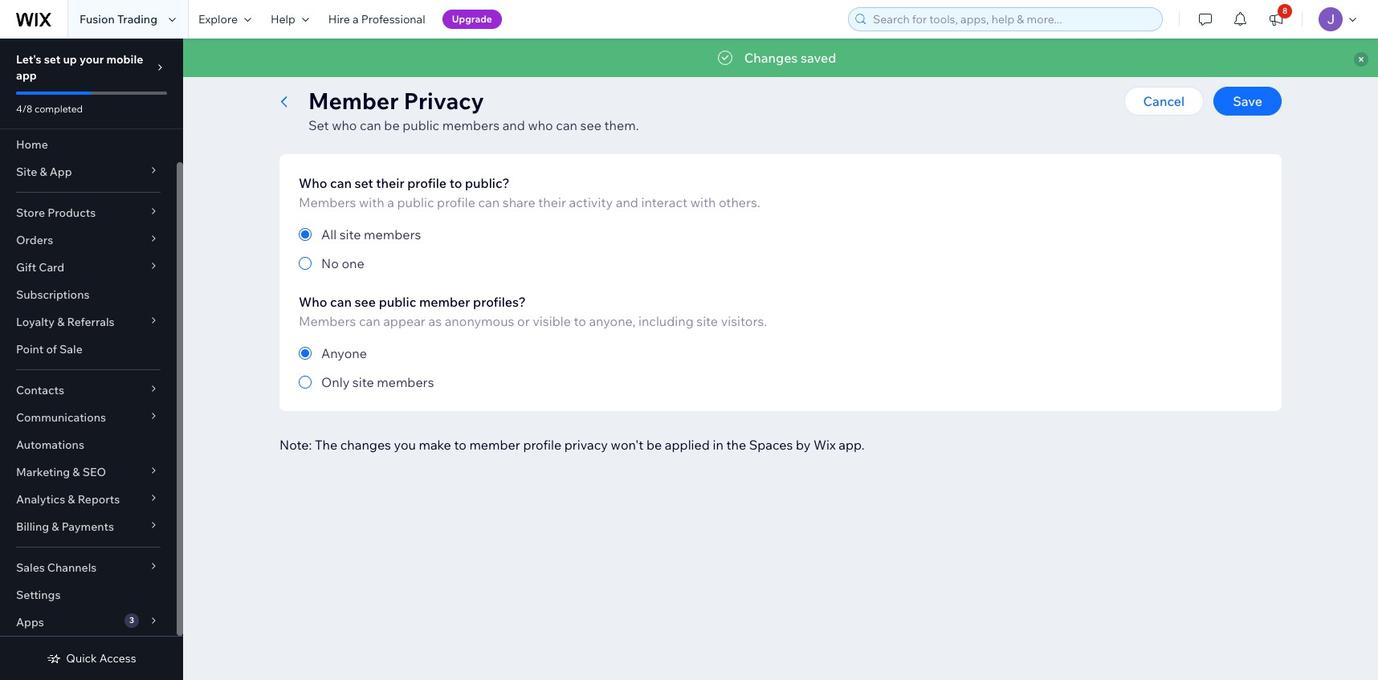 Task type: locate. For each thing, give the bounding box(es) containing it.
member inside member privacy set who can be public members and who can see them.
[[308, 87, 399, 115]]

0 vertical spatial members
[[299, 194, 356, 210]]

1 horizontal spatial a
[[387, 194, 394, 210]]

1 members from the top
[[299, 194, 356, 210]]

members down "appear"
[[377, 374, 434, 390]]

a
[[353, 12, 359, 27], [387, 194, 394, 210]]

can down no one
[[330, 294, 352, 310]]

settings link
[[0, 581, 177, 609]]

be down site member settings
[[384, 117, 400, 133]]

members up 'all'
[[299, 194, 356, 210]]

fusion trading
[[80, 12, 157, 27]]

member inside who can see public member profiles? members can appear as anonymous or visible to anyone, including site visitors.
[[419, 294, 470, 310]]

with left others.
[[690, 194, 716, 210]]

&
[[40, 165, 47, 179], [57, 315, 65, 329], [73, 465, 80, 479], [68, 492, 75, 507], [52, 520, 59, 534]]

can left the them.
[[556, 117, 578, 133]]

0 vertical spatial privacy
[[552, 63, 591, 77]]

2 members from the top
[[299, 313, 356, 329]]

point of sale link
[[0, 336, 177, 363]]

0 vertical spatial member
[[419, 294, 470, 310]]

a up all site members
[[387, 194, 394, 210]]

member
[[380, 63, 425, 77], [505, 63, 550, 77], [308, 87, 399, 115]]

to for public?
[[450, 175, 462, 191]]

& for billing
[[52, 520, 59, 534]]

to for member
[[454, 437, 466, 453]]

1 vertical spatial members
[[299, 313, 356, 329]]

store products
[[16, 206, 96, 220]]

public inside member privacy set who can be public members and who can see them.
[[403, 117, 439, 133]]

members
[[442, 117, 500, 133], [364, 226, 421, 243], [377, 374, 434, 390]]

1 option group from the top
[[299, 225, 785, 273]]

their right share
[[538, 194, 566, 210]]

option group down the visitors.
[[299, 344, 1263, 392]]

& inside dropdown button
[[68, 492, 75, 507]]

site inside who can see public member profiles? members can appear as anonymous or visible to anyone, including site visitors.
[[697, 313, 718, 329]]

analytics & reports button
[[0, 486, 177, 513]]

interact
[[641, 194, 688, 210]]

who inside who can see public member profiles? members can appear as anonymous or visible to anyone, including site visitors.
[[299, 294, 327, 310]]

& inside "popup button"
[[40, 165, 47, 179]]

1 vertical spatial public
[[397, 194, 434, 210]]

& right loyalty
[[57, 315, 65, 329]]

let's set up your mobile app
[[16, 52, 143, 83]]

no one
[[321, 255, 364, 271]]

site & app
[[16, 165, 72, 179]]

to right the make
[[454, 437, 466, 453]]

profile left privacy
[[523, 437, 562, 453]]

option group
[[299, 225, 785, 273], [299, 344, 1263, 392]]

be right 'won't'
[[647, 437, 662, 453]]

1 horizontal spatial privacy
[[552, 63, 591, 77]]

member privacy set who can be public members and who can see them.
[[308, 87, 639, 133]]

privacy for member privacy
[[552, 63, 591, 77]]

0 vertical spatial their
[[376, 175, 404, 191]]

who down the no
[[299, 294, 327, 310]]

their
[[376, 175, 404, 191], [538, 194, 566, 210]]

0 horizontal spatial and
[[502, 117, 525, 133]]

analytics
[[16, 492, 65, 507]]

1 vertical spatial option group
[[299, 344, 1263, 392]]

option group down share
[[299, 225, 785, 273]]

& for loyalty
[[57, 315, 65, 329]]

1 vertical spatial and
[[616, 194, 638, 210]]

and inside member privacy set who can be public members and who can see them.
[[502, 117, 525, 133]]

members up one
[[364, 226, 421, 243]]

0 horizontal spatial see
[[355, 294, 376, 310]]

public
[[403, 117, 439, 133], [397, 194, 434, 210], [379, 294, 416, 310]]

changes saved alert
[[183, 39, 1378, 77]]

their up all site members
[[376, 175, 404, 191]]

1 horizontal spatial set
[[355, 175, 373, 191]]

visible
[[533, 313, 571, 329]]

1 who from the left
[[332, 117, 357, 133]]

point of sale
[[16, 342, 83, 357]]

1 vertical spatial who
[[299, 294, 327, 310]]

& for analytics
[[68, 492, 75, 507]]

1 vertical spatial site
[[16, 165, 37, 179]]

who inside the 'who can set their profile to public? members with a public profile can share their activity and interact with others.'
[[299, 175, 327, 191]]

hire a professional link
[[319, 0, 435, 39]]

marketing & seo button
[[0, 459, 177, 486]]

who right set
[[332, 117, 357, 133]]

and inside the 'who can set their profile to public? members with a public profile can share their activity and interact with others.'
[[616, 194, 638, 210]]

quick
[[66, 651, 97, 666]]

fusion
[[80, 12, 115, 27]]

subscriptions
[[16, 288, 90, 302]]

settings up member privacy set who can be public members and who can see them. on the left top of page
[[427, 63, 471, 77]]

products
[[48, 206, 96, 220]]

privacy inside "member privacy" button
[[552, 63, 591, 77]]

1 horizontal spatial and
[[616, 194, 638, 210]]

0 horizontal spatial who
[[332, 117, 357, 133]]

& right billing
[[52, 520, 59, 534]]

members up "public?"
[[442, 117, 500, 133]]

who down "member privacy" button
[[528, 117, 553, 133]]

activity
[[569, 194, 613, 210]]

site for site & app
[[16, 165, 37, 179]]

payments
[[62, 520, 114, 534]]

applied
[[665, 437, 710, 453]]

option group containing anyone
[[299, 344, 1263, 392]]

to right visible
[[574, 313, 586, 329]]

site down home
[[16, 165, 37, 179]]

orders button
[[0, 226, 177, 254]]

a right hire
[[353, 12, 359, 27]]

site left the visitors.
[[697, 313, 718, 329]]

1 horizontal spatial with
[[690, 194, 716, 210]]

1 vertical spatial privacy
[[404, 87, 484, 115]]

can up 'all'
[[330, 175, 352, 191]]

0 vertical spatial and
[[502, 117, 525, 133]]

see down one
[[355, 294, 376, 310]]

1 vertical spatial set
[[355, 175, 373, 191]]

to inside the 'who can set their profile to public? members with a public profile can share their activity and interact with others.'
[[450, 175, 462, 191]]

2 vertical spatial to
[[454, 437, 466, 453]]

1 horizontal spatial be
[[647, 437, 662, 453]]

1 horizontal spatial site
[[357, 63, 378, 77]]

gift
[[16, 260, 36, 275]]

0 vertical spatial profile
[[407, 175, 447, 191]]

1 vertical spatial to
[[574, 313, 586, 329]]

the
[[726, 437, 746, 453]]

0 horizontal spatial settings
[[16, 588, 61, 602]]

your
[[80, 52, 104, 67]]

site down hire a professional
[[357, 63, 378, 77]]

sidebar element
[[0, 39, 183, 680]]

site right 'all'
[[340, 226, 361, 243]]

quick access
[[66, 651, 136, 666]]

member up as in the left of the page
[[419, 294, 470, 310]]

member up set
[[308, 87, 399, 115]]

settings down sales
[[16, 588, 61, 602]]

see
[[580, 117, 602, 133], [355, 294, 376, 310]]

settings
[[280, 63, 323, 77], [427, 63, 471, 77], [16, 588, 61, 602]]

referrals
[[67, 315, 115, 329]]

1 who from the top
[[299, 175, 327, 191]]

4/8
[[16, 103, 32, 115]]

2 vertical spatial members
[[377, 374, 434, 390]]

4/8 completed
[[16, 103, 83, 115]]

site inside button
[[357, 63, 378, 77]]

public down site member settings
[[403, 117, 439, 133]]

profile left "public?"
[[407, 175, 447, 191]]

privacy
[[552, 63, 591, 77], [404, 87, 484, 115]]

and up "public?"
[[502, 117, 525, 133]]

contacts
[[16, 383, 64, 398]]

settings down help 'button'
[[280, 63, 323, 77]]

hire
[[328, 12, 350, 27]]

be
[[384, 117, 400, 133], [647, 437, 662, 453]]

0 horizontal spatial privacy
[[404, 87, 484, 115]]

won't
[[611, 437, 644, 453]]

0 vertical spatial members
[[442, 117, 500, 133]]

explore
[[198, 12, 238, 27]]

0 horizontal spatial site
[[16, 165, 37, 179]]

members
[[299, 194, 356, 210], [299, 313, 356, 329]]

members inside who can see public member profiles? members can appear as anonymous or visible to anyone, including site visitors.
[[299, 313, 356, 329]]

1 vertical spatial members
[[364, 226, 421, 243]]

site & app button
[[0, 158, 177, 186]]

public up all site members
[[397, 194, 434, 210]]

member
[[419, 294, 470, 310], [469, 437, 520, 453]]

profile down "public?"
[[437, 194, 475, 210]]

1 vertical spatial site
[[697, 313, 718, 329]]

0 horizontal spatial a
[[353, 12, 359, 27]]

can
[[360, 117, 381, 133], [556, 117, 578, 133], [330, 175, 352, 191], [478, 194, 500, 210], [330, 294, 352, 310], [359, 313, 380, 329]]

0 vertical spatial be
[[384, 117, 400, 133]]

privacy for member privacy set who can be public members and who can see them.
[[404, 87, 484, 115]]

one
[[342, 255, 364, 271]]

0 vertical spatial set
[[44, 52, 61, 67]]

0 vertical spatial option group
[[299, 225, 785, 273]]

or
[[517, 313, 530, 329]]

0 vertical spatial see
[[580, 117, 602, 133]]

site right only
[[352, 374, 374, 390]]

make
[[419, 437, 451, 453]]

profile
[[407, 175, 447, 191], [437, 194, 475, 210], [523, 437, 562, 453]]

analytics & reports
[[16, 492, 120, 507]]

who up 'all'
[[299, 175, 327, 191]]

see left the them.
[[580, 117, 602, 133]]

help button
[[261, 0, 319, 39]]

privacy inside member privacy set who can be public members and who can see them.
[[404, 87, 484, 115]]

site
[[357, 63, 378, 77], [16, 165, 37, 179]]

settings for settings "button"
[[280, 63, 323, 77]]

1 horizontal spatial their
[[538, 194, 566, 210]]

& left the app
[[40, 165, 47, 179]]

0 horizontal spatial their
[[376, 175, 404, 191]]

0 vertical spatial site
[[357, 63, 378, 77]]

public up "appear"
[[379, 294, 416, 310]]

trading
[[117, 12, 157, 27]]

sales
[[16, 561, 45, 575]]

2 who from the top
[[299, 294, 327, 310]]

0 horizontal spatial set
[[44, 52, 61, 67]]

can right set
[[360, 117, 381, 133]]

with up all site members
[[359, 194, 384, 210]]

& inside dropdown button
[[52, 520, 59, 534]]

settings inside "link"
[[16, 588, 61, 602]]

upgrade
[[452, 13, 492, 25]]

0 vertical spatial who
[[299, 175, 327, 191]]

0 vertical spatial public
[[403, 117, 439, 133]]

set left up
[[44, 52, 61, 67]]

& for site
[[40, 165, 47, 179]]

members up anyone
[[299, 313, 356, 329]]

and right activity at top left
[[616, 194, 638, 210]]

site inside "popup button"
[[16, 165, 37, 179]]

changes
[[340, 437, 391, 453]]

0 horizontal spatial be
[[384, 117, 400, 133]]

marketing & seo
[[16, 465, 106, 479]]

1 horizontal spatial who
[[528, 117, 553, 133]]

to left "public?"
[[450, 175, 462, 191]]

0 vertical spatial site
[[340, 226, 361, 243]]

app
[[50, 165, 72, 179]]

1 with from the left
[[359, 194, 384, 210]]

who for who can see public member profiles? members can appear as anonymous or visible to anyone, including site visitors.
[[299, 294, 327, 310]]

settings inside "button"
[[280, 63, 323, 77]]

gift card
[[16, 260, 64, 275]]

1 horizontal spatial settings
[[280, 63, 323, 77]]

2 option group from the top
[[299, 344, 1263, 392]]

them.
[[604, 117, 639, 133]]

3
[[129, 615, 134, 626]]

site member settings
[[357, 63, 471, 77]]

professional
[[361, 12, 425, 27]]

1 vertical spatial a
[[387, 194, 394, 210]]

2 horizontal spatial settings
[[427, 63, 471, 77]]

loyalty & referrals button
[[0, 308, 177, 336]]

member up member privacy set who can be public members and who can see them. on the left top of page
[[505, 63, 550, 77]]

settings button
[[271, 58, 331, 82]]

0 horizontal spatial with
[[359, 194, 384, 210]]

& left seo
[[73, 465, 80, 479]]

8 button
[[1259, 0, 1294, 39]]

2 vertical spatial public
[[379, 294, 416, 310]]

0 vertical spatial to
[[450, 175, 462, 191]]

2 vertical spatial site
[[352, 374, 374, 390]]

share
[[503, 194, 535, 210]]

& left reports
[[68, 492, 75, 507]]

member right the make
[[469, 437, 520, 453]]

1 vertical spatial see
[[355, 294, 376, 310]]

saved
[[801, 50, 836, 66]]

settings inside button
[[427, 63, 471, 77]]

1 horizontal spatial see
[[580, 117, 602, 133]]

set up all site members
[[355, 175, 373, 191]]

member for member privacy
[[505, 63, 550, 77]]

1 vertical spatial profile
[[437, 194, 475, 210]]



Task type: vqa. For each thing, say whether or not it's contained in the screenshot.
Changes Saved
yes



Task type: describe. For each thing, give the bounding box(es) containing it.
sales channels
[[16, 561, 97, 575]]

apps
[[16, 615, 44, 630]]

member privacy
[[505, 63, 591, 77]]

hire a professional
[[328, 12, 425, 27]]

be inside member privacy set who can be public members and who can see them.
[[384, 117, 400, 133]]

privacy
[[564, 437, 608, 453]]

upgrade button
[[442, 10, 502, 29]]

point
[[16, 342, 44, 357]]

you
[[394, 437, 416, 453]]

cancel button
[[1124, 87, 1204, 116]]

note:
[[280, 437, 312, 453]]

members for all site members
[[364, 226, 421, 243]]

anyone
[[321, 345, 367, 361]]

up
[[63, 52, 77, 67]]

2 vertical spatial profile
[[523, 437, 562, 453]]

access
[[99, 651, 136, 666]]

profiles?
[[473, 294, 526, 310]]

to inside who can see public member profiles? members can appear as anonymous or visible to anyone, including site visitors.
[[574, 313, 586, 329]]

members inside member privacy set who can be public members and who can see them.
[[442, 117, 500, 133]]

no
[[321, 255, 339, 271]]

anonymous
[[445, 313, 514, 329]]

site for all site members
[[340, 226, 361, 243]]

save button
[[1214, 87, 1282, 116]]

including
[[638, 313, 694, 329]]

public inside the 'who can set their profile to public? members with a public profile can share their activity and interact with others.'
[[397, 194, 434, 210]]

spaces
[[749, 437, 793, 453]]

contacts button
[[0, 377, 177, 404]]

see inside member privacy set who can be public members and who can see them.
[[580, 117, 602, 133]]

wix
[[814, 437, 836, 453]]

changes
[[744, 50, 798, 66]]

quick access button
[[47, 651, 136, 666]]

1 vertical spatial be
[[647, 437, 662, 453]]

others.
[[719, 194, 760, 210]]

anyone,
[[589, 313, 636, 329]]

save
[[1233, 93, 1263, 109]]

1 vertical spatial their
[[538, 194, 566, 210]]

see inside who can see public member profiles? members can appear as anonymous or visible to anyone, including site visitors.
[[355, 294, 376, 310]]

member for member privacy set who can be public members and who can see them.
[[308, 87, 399, 115]]

site member settings button
[[349, 58, 479, 82]]

only
[[321, 374, 350, 390]]

sales channels button
[[0, 554, 177, 581]]

store products button
[[0, 199, 177, 226]]

loyalty & referrals
[[16, 315, 115, 329]]

can down "public?"
[[478, 194, 500, 210]]

help
[[271, 12, 295, 27]]

communications
[[16, 410, 106, 425]]

who for who can set their profile to public? members with a public profile can share their activity and interact with others.
[[299, 175, 327, 191]]

& for marketing
[[73, 465, 80, 479]]

a inside the 'who can set their profile to public? members with a public profile can share their activity and interact with others.'
[[387, 194, 394, 210]]

settings for settings "link"
[[16, 588, 61, 602]]

set
[[308, 117, 329, 133]]

of
[[46, 342, 57, 357]]

site for only site members
[[352, 374, 374, 390]]

member down the professional
[[380, 63, 425, 77]]

appear
[[383, 313, 426, 329]]

site for site member settings
[[357, 63, 378, 77]]

0 vertical spatial a
[[353, 12, 359, 27]]

home
[[16, 137, 48, 152]]

app
[[16, 68, 37, 83]]

subscriptions link
[[0, 281, 177, 308]]

2 with from the left
[[690, 194, 716, 210]]

2 who from the left
[[528, 117, 553, 133]]

set inside let's set up your mobile app
[[44, 52, 61, 67]]

store
[[16, 206, 45, 220]]

communications button
[[0, 404, 177, 431]]

Search for tools, apps, help & more... field
[[868, 8, 1157, 31]]

by
[[796, 437, 811, 453]]

changes saved
[[744, 50, 836, 66]]

loyalty
[[16, 315, 55, 329]]

note: the changes you make to member profile privacy won't be applied in the spaces by wix app.
[[280, 437, 865, 453]]

set inside the 'who can set their profile to public? members with a public profile can share their activity and interact with others.'
[[355, 175, 373, 191]]

card
[[39, 260, 64, 275]]

the
[[315, 437, 337, 453]]

seo
[[82, 465, 106, 479]]

1 vertical spatial member
[[469, 437, 520, 453]]

members for only site members
[[377, 374, 434, 390]]

cancel
[[1143, 93, 1185, 109]]

sale
[[59, 342, 83, 357]]

mobile
[[106, 52, 143, 67]]

option group containing all site members
[[299, 225, 785, 273]]

all site members
[[321, 226, 421, 243]]

billing & payments
[[16, 520, 114, 534]]

public inside who can see public member profiles? members can appear as anonymous or visible to anyone, including site visitors.
[[379, 294, 416, 310]]

as
[[428, 313, 442, 329]]

who can set their profile to public? members with a public profile can share their activity and interact with others.
[[299, 175, 760, 210]]

members inside the 'who can set their profile to public? members with a public profile can share their activity and interact with others.'
[[299, 194, 356, 210]]

home link
[[0, 131, 177, 158]]

8
[[1283, 6, 1288, 16]]

automations
[[16, 438, 84, 452]]

let's
[[16, 52, 41, 67]]

visitors.
[[721, 313, 767, 329]]

reports
[[78, 492, 120, 507]]

member privacy button
[[497, 58, 600, 82]]

channels
[[47, 561, 97, 575]]

orders
[[16, 233, 53, 247]]

gift card button
[[0, 254, 177, 281]]

marketing
[[16, 465, 70, 479]]

only site members
[[321, 374, 434, 390]]

billing & payments button
[[0, 513, 177, 541]]

can left "appear"
[[359, 313, 380, 329]]



